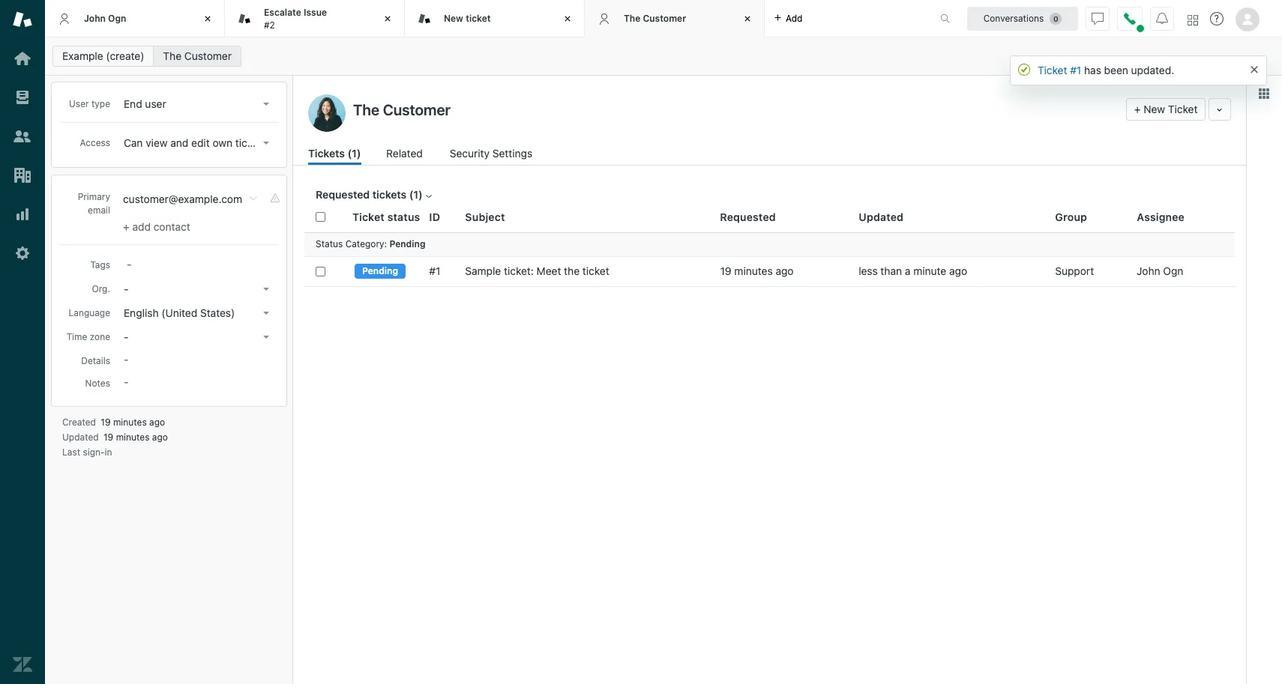 Task type: locate. For each thing, give the bounding box(es) containing it.
requested inside grid
[[721, 211, 776, 223]]

0 vertical spatial -
[[124, 283, 129, 296]]

security
[[450, 147, 490, 160]]

secondary element
[[45, 41, 1283, 71]]

1 horizontal spatial the
[[624, 13, 641, 24]]

(1) inside "link"
[[348, 147, 361, 160]]

0 vertical spatial customer
[[643, 13, 687, 24]]

conversations
[[984, 12, 1045, 24]]

main element
[[0, 0, 45, 685]]

(create)
[[106, 50, 144, 62]]

1 vertical spatial customer
[[184, 50, 232, 62]]

0 vertical spatial (1)
[[348, 147, 361, 160]]

new inside + new ticket button
[[1144, 103, 1166, 116]]

- button down english (united states) button at the left top
[[119, 327, 275, 348]]

0 vertical spatial ogn
[[108, 13, 126, 24]]

end user
[[124, 98, 166, 110]]

john up example (create)
[[84, 13, 106, 24]]

(1) right tickets
[[348, 147, 361, 160]]

0 horizontal spatial +
[[123, 221, 130, 233]]

view
[[146, 137, 168, 149]]

4 arrow down image from the top
[[263, 336, 269, 339]]

type
[[91, 98, 110, 110]]

states)
[[200, 307, 235, 320]]

2 - from the top
[[124, 331, 129, 344]]

1 horizontal spatial customer
[[643, 13, 687, 24]]

last
[[62, 447, 80, 458]]

customer down close image
[[184, 50, 232, 62]]

0 vertical spatial the
[[624, 13, 641, 24]]

pending right :
[[390, 239, 426, 250]]

1 horizontal spatial ticket
[[583, 265, 610, 278]]

less
[[859, 265, 878, 278]]

0 horizontal spatial ogn
[[108, 13, 126, 24]]

can
[[124, 137, 143, 149]]

1 - button from the top
[[119, 279, 275, 300]]

add
[[786, 12, 803, 24], [132, 221, 151, 233]]

customers image
[[13, 127, 32, 146]]

english (united states) button
[[119, 303, 275, 324]]

3 arrow down image from the top
[[263, 312, 269, 315]]

0 vertical spatial - button
[[119, 279, 275, 300]]

2 horizontal spatial close image
[[740, 11, 755, 26]]

1 horizontal spatial ticket
[[1038, 64, 1068, 77]]

arrow down image inside can view and edit own tickets only button
[[263, 142, 269, 145]]

-
[[124, 283, 129, 296], [124, 331, 129, 344]]

the inside 'link'
[[163, 50, 182, 62]]

1 vertical spatial ticket
[[1169, 103, 1198, 116]]

tab
[[225, 0, 405, 38]]

0 horizontal spatial ticket
[[466, 13, 491, 24]]

ticket
[[1038, 64, 1068, 77], [1169, 103, 1198, 116], [353, 211, 385, 223]]

0 horizontal spatial add
[[132, 221, 151, 233]]

add inside popup button
[[786, 12, 803, 24]]

new
[[444, 13, 464, 24], [1144, 103, 1166, 116]]

1 horizontal spatial close image
[[560, 11, 575, 26]]

org.
[[92, 284, 110, 295]]

the right "(create)"
[[163, 50, 182, 62]]

1 arrow down image from the top
[[263, 103, 269, 106]]

user
[[69, 98, 89, 110]]

1 horizontal spatial +
[[1135, 103, 1142, 116]]

tickets (1) link
[[308, 146, 361, 165]]

1 vertical spatial - button
[[119, 327, 275, 348]]

updated up than
[[859, 211, 904, 223]]

0 vertical spatial john
[[84, 13, 106, 24]]

× button
[[1251, 59, 1260, 77]]

tickets right own
[[235, 137, 268, 149]]

1 vertical spatial john
[[1137, 265, 1161, 278]]

the customer tab
[[585, 0, 765, 38]]

tickets inside button
[[235, 137, 268, 149]]

+ for + new ticket
[[1135, 103, 1142, 116]]

the inside tab
[[624, 13, 641, 24]]

1 close image from the left
[[380, 11, 395, 26]]

- for time zone
[[124, 331, 129, 344]]

0 vertical spatial ticket
[[466, 13, 491, 24]]

#1
[[429, 265, 441, 278]]

ogn up "(create)"
[[108, 13, 126, 24]]

None checkbox
[[316, 267, 326, 276]]

close image for new ticket
[[560, 11, 575, 26]]

ogn down assignee
[[1164, 265, 1184, 278]]

ticket
[[466, 13, 491, 24], [583, 265, 610, 278]]

conversations button
[[968, 6, 1079, 30]]

0 horizontal spatial the
[[163, 50, 182, 62]]

contact
[[154, 221, 190, 233]]

+ down updated.
[[1135, 103, 1142, 116]]

- field
[[121, 256, 275, 272]]

1 vertical spatial ogn
[[1164, 265, 1184, 278]]

ticket down requested tickets (1)
[[353, 211, 385, 223]]

- button
[[119, 279, 275, 300], [119, 327, 275, 348]]

0 horizontal spatial john
[[84, 13, 106, 24]]

user type
[[69, 98, 110, 110]]

sample
[[465, 265, 501, 278]]

0 vertical spatial the customer
[[624, 13, 687, 24]]

+ new ticket
[[1135, 103, 1198, 116]]

john ogn up example (create)
[[84, 13, 126, 24]]

1 - from the top
[[124, 283, 129, 296]]

customer@example.com
[[123, 193, 242, 206]]

0 horizontal spatial customer
[[184, 50, 232, 62]]

+ add contact
[[123, 221, 190, 233]]

sample ticket: meet the ticket link
[[465, 265, 610, 278]]

1 vertical spatial -
[[124, 331, 129, 344]]

1 vertical spatial requested
[[721, 211, 776, 223]]

None text field
[[349, 98, 1121, 121]]

less than a minute ago
[[859, 265, 968, 278]]

1 vertical spatial new
[[1144, 103, 1166, 116]]

end user button
[[119, 94, 275, 115]]

tickets up ticket status
[[373, 188, 407, 201]]

1 vertical spatial +
[[123, 221, 130, 233]]

john ogn
[[84, 13, 126, 24], [1137, 265, 1184, 278]]

arrow down image
[[263, 288, 269, 291]]

1 vertical spatial ticket
[[583, 265, 610, 278]]

ticket ‭#1‬ link
[[1038, 64, 1082, 77]]

+ inside + new ticket button
[[1135, 103, 1142, 116]]

- right org.
[[124, 283, 129, 296]]

user
[[145, 98, 166, 110]]

0 vertical spatial pending
[[390, 239, 426, 250]]

0 horizontal spatial requested
[[316, 188, 370, 201]]

language
[[69, 308, 110, 319]]

0 horizontal spatial (1)
[[348, 147, 361, 160]]

arrow down image inside english (united states) button
[[263, 312, 269, 315]]

ticket down updated.
[[1169, 103, 1198, 116]]

add button
[[765, 0, 812, 37]]

+
[[1135, 103, 1142, 116], [123, 221, 130, 233]]

can view and edit own tickets only
[[124, 137, 291, 149]]

time zone
[[66, 332, 110, 343]]

ticket for ticket status
[[353, 211, 385, 223]]

requested tickets (1)
[[316, 188, 423, 201]]

arrow down image
[[263, 103, 269, 106], [263, 142, 269, 145], [263, 312, 269, 315], [263, 336, 269, 339]]

0 horizontal spatial ticket
[[353, 211, 385, 223]]

close image inside the customer tab
[[740, 11, 755, 26]]

zendesk image
[[13, 656, 32, 675]]

sample ticket: meet the ticket
[[465, 265, 610, 278]]

1 horizontal spatial the customer
[[624, 13, 687, 24]]

requested up "select all tickets" checkbox in the left top of the page
[[316, 188, 370, 201]]

pending down :
[[362, 266, 398, 277]]

john ogn down assignee
[[1137, 265, 1184, 278]]

english
[[124, 307, 159, 320]]

#2
[[264, 19, 275, 30]]

apps image
[[1259, 88, 1271, 100]]

1 vertical spatial tickets
[[373, 188, 407, 201]]

1 horizontal spatial new
[[1144, 103, 1166, 116]]

assignee
[[1138, 211, 1185, 223]]

updated
[[859, 211, 904, 223], [62, 432, 99, 443]]

2 horizontal spatial ticket
[[1169, 103, 1198, 116]]

1 vertical spatial add
[[132, 221, 151, 233]]

arrow down image for (united
[[263, 312, 269, 315]]

pending
[[390, 239, 426, 250], [362, 266, 398, 277]]

- right zone
[[124, 331, 129, 344]]

1 vertical spatial the customer
[[163, 50, 232, 62]]

0 vertical spatial ticket
[[1038, 64, 1068, 77]]

0 horizontal spatial close image
[[380, 11, 395, 26]]

0 horizontal spatial updated
[[62, 432, 99, 443]]

close image
[[380, 11, 395, 26], [560, 11, 575, 26], [740, 11, 755, 26]]

0 horizontal spatial the customer
[[163, 50, 232, 62]]

get help image
[[1211, 12, 1224, 26]]

0 vertical spatial john ogn
[[84, 13, 126, 24]]

grid
[[293, 203, 1247, 685]]

ogn
[[108, 13, 126, 24], [1164, 265, 1184, 278]]

1 vertical spatial the
[[163, 50, 182, 62]]

john
[[84, 13, 106, 24], [1137, 265, 1161, 278]]

status
[[316, 239, 343, 250]]

time
[[66, 332, 87, 343]]

ticket left ‭#1‬
[[1038, 64, 1068, 77]]

customer up secondary element
[[643, 13, 687, 24]]

sign-
[[83, 447, 105, 458]]

2 close image from the left
[[560, 11, 575, 26]]

1 vertical spatial updated
[[62, 432, 99, 443]]

1 horizontal spatial ogn
[[1164, 265, 1184, 278]]

the customer
[[624, 13, 687, 24], [163, 50, 232, 62]]

1 horizontal spatial john
[[1137, 265, 1161, 278]]

ago
[[776, 265, 794, 278], [950, 265, 968, 278], [149, 417, 165, 428], [152, 432, 168, 443]]

and
[[171, 137, 189, 149]]

2 - button from the top
[[119, 327, 275, 348]]

0 horizontal spatial john ogn
[[84, 13, 126, 24]]

0 horizontal spatial new
[[444, 13, 464, 24]]

- button up english (united states) button at the left top
[[119, 279, 275, 300]]

the customer up secondary element
[[624, 13, 687, 24]]

tickets (1)
[[308, 147, 361, 160]]

3 close image from the left
[[740, 11, 755, 26]]

reporting image
[[13, 205, 32, 224]]

arrow down image inside end user button
[[263, 103, 269, 106]]

0 vertical spatial +
[[1135, 103, 1142, 116]]

the up secondary element
[[624, 13, 641, 24]]

19
[[721, 265, 732, 278], [101, 417, 111, 428], [104, 432, 113, 443]]

updated down created at the left bottom of the page
[[62, 432, 99, 443]]

- for org.
[[124, 283, 129, 296]]

ticket:
[[504, 265, 534, 278]]

2 vertical spatial ticket
[[353, 211, 385, 223]]

minutes
[[735, 265, 773, 278], [113, 417, 147, 428], [116, 432, 150, 443]]

the customer down close image
[[163, 50, 232, 62]]

1 vertical spatial john ogn
[[1137, 265, 1184, 278]]

0 vertical spatial updated
[[859, 211, 904, 223]]

tickets
[[235, 137, 268, 149], [373, 188, 407, 201]]

2 arrow down image from the top
[[263, 142, 269, 145]]

close image inside new ticket tab
[[560, 11, 575, 26]]

zone
[[90, 332, 110, 343]]

1 vertical spatial (1)
[[409, 188, 423, 201]]

0 vertical spatial tickets
[[235, 137, 268, 149]]

(1) up status
[[409, 188, 423, 201]]

1 horizontal spatial (1)
[[409, 188, 423, 201]]

1 horizontal spatial add
[[786, 12, 803, 24]]

requested up 19 minutes ago
[[721, 211, 776, 223]]

0 vertical spatial add
[[786, 12, 803, 24]]

john down assignee
[[1137, 265, 1161, 278]]

example
[[62, 50, 103, 62]]

0 horizontal spatial tickets
[[235, 137, 268, 149]]

0 vertical spatial 19
[[721, 265, 732, 278]]

subject
[[465, 211, 505, 223]]

0 vertical spatial requested
[[316, 188, 370, 201]]

1 horizontal spatial requested
[[721, 211, 776, 223]]

+ left the contact
[[123, 221, 130, 233]]

0 vertical spatial new
[[444, 13, 464, 24]]

(united
[[162, 307, 197, 320]]



Task type: vqa. For each thing, say whether or not it's contained in the screenshot.
the left John
yes



Task type: describe. For each thing, give the bounding box(es) containing it.
email
[[88, 205, 110, 216]]

john inside grid
[[1137, 265, 1161, 278]]

status
[[388, 211, 420, 223]]

john inside tab
[[84, 13, 106, 24]]

ticket status
[[353, 211, 420, 223]]

1 horizontal spatial updated
[[859, 211, 904, 223]]

+ new ticket button
[[1127, 98, 1207, 121]]

has
[[1085, 64, 1102, 77]]

example (create)
[[62, 50, 144, 62]]

×
[[1251, 59, 1260, 77]]

ogn inside tab
[[108, 13, 126, 24]]

- button for org.
[[119, 279, 275, 300]]

edit
[[191, 137, 210, 149]]

primary
[[78, 191, 110, 203]]

1 vertical spatial 19
[[101, 417, 111, 428]]

notes
[[85, 378, 110, 389]]

the customer inside tab
[[624, 13, 687, 24]]

in
[[105, 447, 112, 458]]

tab containing escalate issue
[[225, 0, 405, 38]]

id
[[429, 211, 441, 223]]

ticket inside button
[[1169, 103, 1198, 116]]

organizations image
[[13, 166, 32, 185]]

the customer inside 'link'
[[163, 50, 232, 62]]

john ogn inside tab
[[84, 13, 126, 24]]

admin image
[[13, 244, 32, 263]]

the
[[564, 265, 580, 278]]

own
[[213, 137, 233, 149]]

close image inside tab
[[380, 11, 395, 26]]

support
[[1056, 265, 1095, 278]]

security settings link
[[450, 146, 537, 165]]

views image
[[13, 88, 32, 107]]

:
[[385, 239, 387, 250]]

can view and edit own tickets only button
[[119, 133, 291, 154]]

ticket ‭#1‬ has been updated.
[[1038, 64, 1175, 77]]

details
[[81, 356, 110, 367]]

a
[[905, 265, 911, 278]]

settings
[[493, 147, 533, 160]]

related link
[[386, 146, 425, 165]]

issue
[[304, 7, 327, 18]]

than
[[881, 265, 903, 278]]

arrow down image for view
[[263, 142, 269, 145]]

minute
[[914, 265, 947, 278]]

customer inside 'link'
[[184, 50, 232, 62]]

tags
[[90, 260, 110, 271]]

1 vertical spatial pending
[[362, 266, 398, 277]]

new ticket
[[444, 13, 491, 24]]

notifications image
[[1157, 12, 1169, 24]]

0 vertical spatial minutes
[[735, 265, 773, 278]]

tickets
[[308, 147, 345, 160]]

escalate
[[264, 7, 301, 18]]

arrow down image inside - button
[[263, 336, 269, 339]]

only
[[270, 137, 291, 149]]

- button for time zone
[[119, 327, 275, 348]]

updated.
[[1132, 64, 1175, 77]]

1 vertical spatial minutes
[[113, 417, 147, 428]]

arrow down image for user
[[263, 103, 269, 106]]

security settings
[[450, 147, 533, 160]]

2 vertical spatial 19
[[104, 432, 113, 443]]

zendesk products image
[[1188, 15, 1199, 25]]

access
[[80, 137, 110, 149]]

2 vertical spatial minutes
[[116, 432, 150, 443]]

19 minutes ago
[[721, 265, 794, 278]]

created
[[62, 417, 96, 428]]

1 horizontal spatial tickets
[[373, 188, 407, 201]]

escalate issue #2
[[264, 7, 327, 30]]

updated inside the created 19 minutes ago updated 19 minutes ago last sign-in
[[62, 432, 99, 443]]

ticket for ticket ‭#1‬ has been updated.
[[1038, 64, 1068, 77]]

requested for requested tickets (1)
[[316, 188, 370, 201]]

new inside new ticket tab
[[444, 13, 464, 24]]

1 horizontal spatial john ogn
[[1137, 265, 1184, 278]]

tabs tab list
[[45, 0, 925, 38]]

grid containing ticket status
[[293, 203, 1247, 685]]

john ogn tab
[[45, 0, 225, 38]]

english (united states)
[[124, 307, 235, 320]]

Select All Tickets checkbox
[[316, 213, 326, 222]]

zendesk support image
[[13, 10, 32, 29]]

customer inside tab
[[643, 13, 687, 24]]

category
[[346, 239, 385, 250]]

been
[[1105, 64, 1129, 77]]

requested for requested
[[721, 211, 776, 223]]

close image for the customer
[[740, 11, 755, 26]]

created 19 minutes ago updated 19 minutes ago last sign-in
[[62, 417, 168, 458]]

close image
[[200, 11, 215, 26]]

group
[[1056, 211, 1088, 223]]

example (create) button
[[53, 46, 154, 67]]

button displays agent's chat status as invisible. image
[[1092, 12, 1104, 24]]

status category : pending
[[316, 239, 426, 250]]

end
[[124, 98, 142, 110]]

19 inside grid
[[721, 265, 732, 278]]

+ for + add contact
[[123, 221, 130, 233]]

‭#1‬
[[1071, 64, 1082, 77]]

related
[[386, 147, 423, 160]]

the customer link
[[153, 46, 242, 67]]

ticket inside tab
[[466, 13, 491, 24]]

new ticket tab
[[405, 0, 585, 38]]

primary email
[[78, 191, 110, 216]]

meet
[[537, 265, 561, 278]]

get started image
[[13, 49, 32, 68]]



